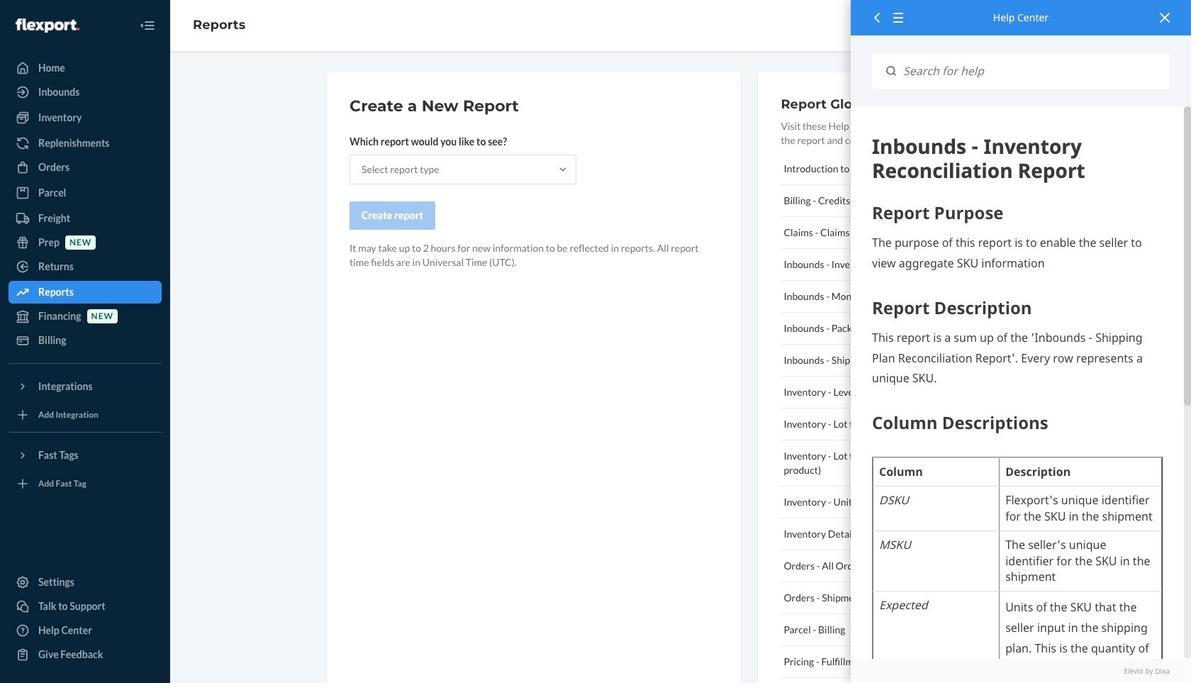Task type: vqa. For each thing, say whether or not it's contained in the screenshot.
Close Navigation "icon"
yes



Task type: locate. For each thing, give the bounding box(es) containing it.
flexport logo image
[[16, 18, 79, 32]]

Search search field
[[897, 53, 1170, 89]]



Task type: describe. For each thing, give the bounding box(es) containing it.
close navigation image
[[139, 17, 156, 34]]



